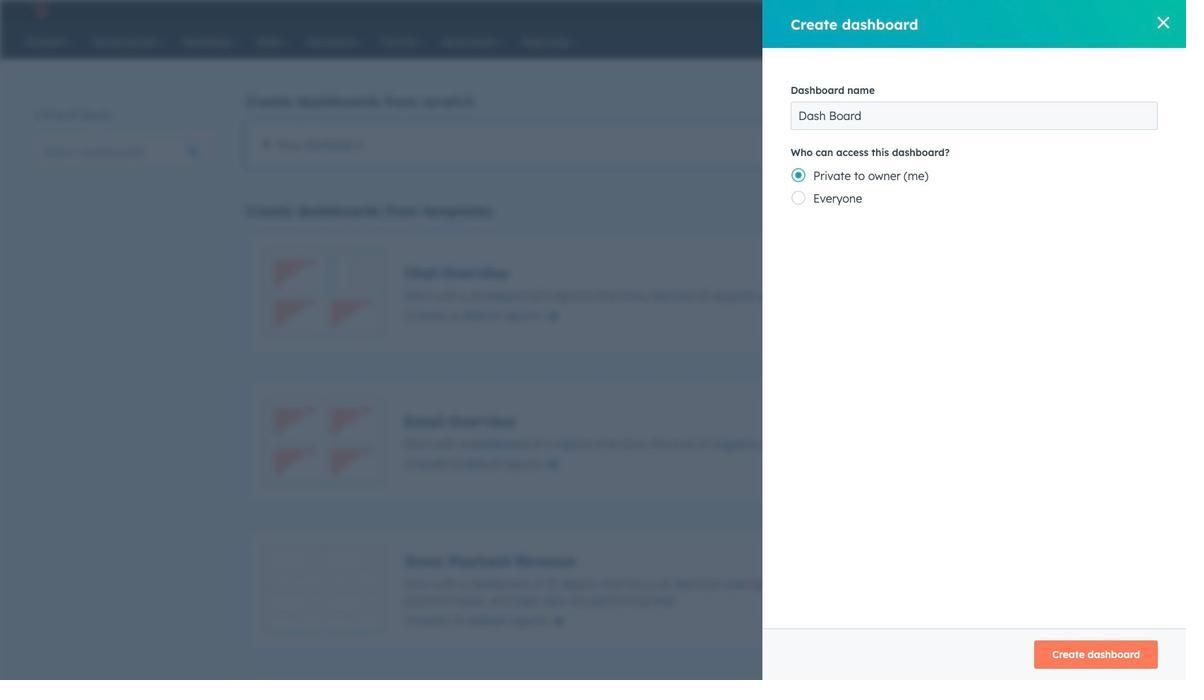 Task type: describe. For each thing, give the bounding box(es) containing it.
marketplaces image
[[906, 6, 918, 19]]



Task type: locate. For each thing, give the bounding box(es) containing it.
Search search field
[[34, 138, 210, 166]]

None checkbox
[[246, 121, 1111, 168], [246, 528, 1111, 653], [246, 676, 1111, 680], [246, 121, 1111, 168], [246, 528, 1111, 653], [246, 676, 1111, 680]]

james peterson image
[[1012, 5, 1025, 18]]

None checkbox
[[246, 231, 1111, 357], [246, 379, 1111, 505], [246, 231, 1111, 357], [246, 379, 1111, 505]]

close image
[[1158, 17, 1170, 28]]

None text field
[[791, 102, 1158, 130]]

menu
[[802, 0, 1159, 23]]

Search HubSpot search field
[[978, 30, 1127, 54]]



Task type: vqa. For each thing, say whether or not it's contained in the screenshot.
Contacts menu at the top left of the page
no



